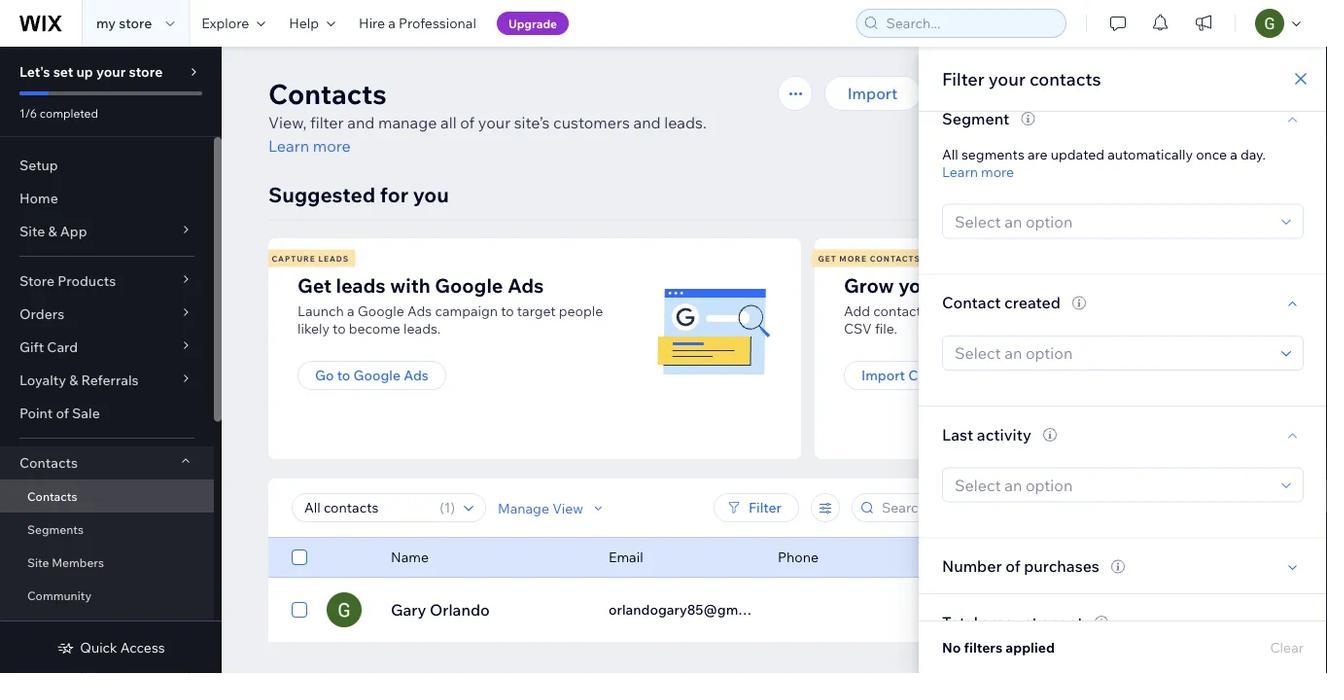 Task type: vqa. For each thing, say whether or not it's contained in the screenshot.
"Abandoned Carts" link on the left bottom of page
no



Task type: locate. For each thing, give the bounding box(es) containing it.
select an option field down or at the top of the page
[[949, 337, 1276, 370]]

your
[[96, 63, 126, 80], [989, 68, 1026, 89], [478, 113, 511, 132], [899, 273, 941, 297]]

learn
[[268, 136, 310, 156], [943, 163, 978, 180]]

1 vertical spatial of
[[56, 405, 69, 422]]

and
[[347, 113, 375, 132], [634, 113, 661, 132]]

1 vertical spatial select an option field
[[949, 337, 1276, 370]]

store inside sidebar element
[[129, 63, 163, 80]]

orders
[[19, 305, 64, 322]]

& left app
[[48, 223, 57, 240]]

gift card button
[[0, 331, 214, 364]]

1 vertical spatial filter
[[749, 499, 782, 516]]

search... field up the number
[[876, 494, 1079, 521]]

help button
[[277, 0, 347, 47]]

& right loyalty
[[69, 372, 78, 389]]

site
[[19, 223, 45, 240], [27, 555, 49, 570]]

learn down view,
[[268, 136, 310, 156]]

& inside popup button
[[69, 372, 78, 389]]

file.
[[875, 320, 898, 337]]

0 horizontal spatial filter
[[749, 499, 782, 516]]

more
[[840, 253, 867, 263]]

2 select an option field from the top
[[949, 337, 1276, 370]]

ads up target
[[508, 273, 544, 297]]

once
[[1197, 145, 1228, 162]]

site members
[[27, 555, 104, 570]]

1 horizontal spatial &
[[69, 372, 78, 389]]

1 vertical spatial site
[[27, 555, 49, 570]]

last
[[943, 424, 974, 444]]

(
[[440, 499, 444, 516]]

contacts down point of sale
[[19, 454, 78, 471]]

import contacts
[[862, 367, 967, 384]]

search... field up filter your contacts
[[881, 10, 1060, 37]]

1 vertical spatial learn
[[943, 163, 978, 180]]

google
[[435, 273, 503, 297], [358, 303, 405, 320], [354, 367, 401, 384]]

professional
[[399, 15, 476, 32]]

import
[[848, 84, 898, 103], [862, 367, 906, 384]]

1 horizontal spatial learn
[[943, 163, 978, 180]]

1 horizontal spatial filter
[[943, 68, 985, 89]]

contacts inside 'contacts' popup button
[[19, 454, 78, 471]]

google up become on the left
[[358, 303, 405, 320]]

your up by at the top right of page
[[899, 273, 941, 297]]

loyalty & referrals button
[[0, 364, 214, 397]]

0 vertical spatial more
[[313, 136, 351, 156]]

contacts inside grow your contact list add contacts by importing them via gmail or a csv file.
[[874, 303, 929, 320]]

workflows link
[[0, 612, 214, 645]]

None checkbox
[[292, 598, 307, 622]]

a inside hire a professional link
[[388, 15, 396, 32]]

Unsaved view field
[[299, 494, 434, 521]]

1 vertical spatial leads.
[[404, 320, 441, 337]]

gary orlando
[[391, 600, 490, 620]]

manage
[[498, 499, 550, 516]]

to
[[501, 303, 514, 320], [333, 320, 346, 337], [337, 367, 351, 384]]

import button
[[825, 76, 921, 111]]

go to google ads button
[[298, 361, 446, 390]]

with
[[390, 273, 431, 297]]

google inside button
[[354, 367, 401, 384]]

help
[[289, 15, 319, 32]]

2 and from the left
[[634, 113, 661, 132]]

capture
[[272, 253, 316, 263]]

to down launch on the left top of page
[[333, 320, 346, 337]]

a left day.
[[1231, 145, 1238, 162]]

google down become on the left
[[354, 367, 401, 384]]

0 horizontal spatial contacts
[[874, 303, 929, 320]]

your left site's
[[478, 113, 511, 132]]

filter
[[943, 68, 985, 89], [749, 499, 782, 516]]

all
[[943, 145, 959, 162]]

filter up "segment"
[[943, 68, 985, 89]]

contact created
[[943, 293, 1061, 312]]

2 vertical spatial ads
[[404, 367, 429, 384]]

store down my store on the top of page
[[129, 63, 163, 80]]

your right the up
[[96, 63, 126, 80]]

0 vertical spatial leads.
[[665, 113, 707, 132]]

gift card
[[19, 338, 78, 356]]

total amount spent
[[943, 612, 1084, 632]]

0 horizontal spatial more
[[313, 136, 351, 156]]

site down segments
[[27, 555, 49, 570]]

a
[[388, 15, 396, 32], [1231, 145, 1238, 162], [347, 303, 355, 320], [1130, 303, 1138, 320]]

manage
[[378, 113, 437, 132]]

0 horizontal spatial leads.
[[404, 320, 441, 337]]

0 vertical spatial contacts
[[1030, 68, 1102, 89]]

orlandogary85@gmail.com
[[609, 601, 784, 618]]

contacts up updated
[[1030, 68, 1102, 89]]

segments
[[27, 522, 84, 536]]

1 horizontal spatial of
[[460, 113, 475, 132]]

1 vertical spatial search... field
[[876, 494, 1079, 521]]

spent
[[1042, 612, 1084, 632]]

None checkbox
[[292, 546, 307, 569]]

setup link
[[0, 149, 214, 182]]

site inside popup button
[[19, 223, 45, 240]]

0 vertical spatial learn
[[268, 136, 310, 156]]

your up "segment"
[[989, 68, 1026, 89]]

Search... field
[[881, 10, 1060, 37], [876, 494, 1079, 521]]

( 1 )
[[440, 499, 455, 516]]

more down segments on the right top
[[982, 163, 1015, 180]]

contacts up segments
[[27, 489, 77, 503]]

to left target
[[501, 303, 514, 320]]

1 horizontal spatial leads.
[[665, 113, 707, 132]]

of inside sidebar element
[[56, 405, 69, 422]]

0 horizontal spatial of
[[56, 405, 69, 422]]

point of sale link
[[0, 397, 214, 430]]

1 horizontal spatial contacts
[[1030, 68, 1102, 89]]

phone
[[778, 549, 819, 566]]

a down leads
[[347, 303, 355, 320]]

filter up phone
[[749, 499, 782, 516]]

of right all
[[460, 113, 475, 132]]

1 vertical spatial import
[[862, 367, 906, 384]]

hire a professional
[[359, 15, 476, 32]]

via
[[1053, 303, 1071, 320]]

select an option field up 'purchases'
[[949, 468, 1276, 501]]

1 vertical spatial learn more button
[[943, 163, 1015, 180]]

of left sale
[[56, 405, 69, 422]]

learn more button for all segments are updated automatically once a day.
[[943, 163, 1015, 180]]

learn down "all"
[[943, 163, 978, 180]]

0 horizontal spatial &
[[48, 223, 57, 240]]

site for site & app
[[19, 223, 45, 240]]

more down filter
[[313, 136, 351, 156]]

0 vertical spatial google
[[435, 273, 503, 297]]

0 vertical spatial ads
[[508, 273, 544, 297]]

contacts up last
[[909, 367, 967, 384]]

updated
[[1051, 145, 1105, 162]]

campaign
[[435, 303, 498, 320]]

site & app button
[[0, 215, 214, 248]]

3 select an option field from the top
[[949, 468, 1276, 501]]

contacts
[[870, 253, 921, 263]]

1 vertical spatial more
[[982, 163, 1015, 180]]

0 horizontal spatial learn
[[268, 136, 310, 156]]

1 vertical spatial &
[[69, 372, 78, 389]]

filter for filter
[[749, 499, 782, 516]]

contacts up filter
[[268, 76, 387, 110]]

learn more button
[[268, 134, 351, 158], [943, 163, 1015, 180]]

1 vertical spatial ads
[[408, 303, 432, 320]]

list containing get leads with google ads
[[266, 238, 1328, 459]]

0 vertical spatial import
[[848, 84, 898, 103]]

1 select an option field from the top
[[949, 205, 1276, 238]]

0 vertical spatial filter
[[943, 68, 985, 89]]

to right go
[[337, 367, 351, 384]]

2 vertical spatial of
[[1006, 556, 1021, 576]]

0 vertical spatial to
[[501, 303, 514, 320]]

filter for filter your contacts
[[943, 68, 985, 89]]

2 vertical spatial to
[[337, 367, 351, 384]]

total
[[943, 612, 978, 632]]

of for number of purchases
[[1006, 556, 1021, 576]]

segments link
[[0, 513, 214, 546]]

learn more button down segments on the right top
[[943, 163, 1015, 180]]

filter inside button
[[749, 499, 782, 516]]

capture leads
[[272, 253, 349, 263]]

target
[[517, 303, 556, 320]]

of inside contacts view, filter and manage all of your site's customers and leads. learn more
[[460, 113, 475, 132]]

a right or at the top of the page
[[1130, 303, 1138, 320]]

& for site
[[48, 223, 57, 240]]

leads. down with
[[404, 320, 441, 337]]

manage view button
[[498, 499, 607, 517]]

2 vertical spatial google
[[354, 367, 401, 384]]

let's set up your store
[[19, 63, 163, 80]]

sidebar element
[[0, 47, 222, 674]]

1 horizontal spatial more
[[982, 163, 1015, 180]]

activity
[[977, 424, 1032, 444]]

1 vertical spatial google
[[358, 303, 405, 320]]

and right filter
[[347, 113, 375, 132]]

store
[[119, 15, 152, 32], [129, 63, 163, 80]]

0 vertical spatial site
[[19, 223, 45, 240]]

hire
[[359, 15, 385, 32]]

0 horizontal spatial learn more button
[[268, 134, 351, 158]]

ads
[[508, 273, 544, 297], [408, 303, 432, 320], [404, 367, 429, 384]]

more inside contacts view, filter and manage all of your site's customers and leads. learn more
[[313, 136, 351, 156]]

select an option field down all segments are updated automatically once a day. learn more
[[949, 205, 1276, 238]]

site down the home at the left
[[19, 223, 45, 240]]

csv
[[844, 320, 872, 337]]

0 vertical spatial select an option field
[[949, 205, 1276, 238]]

0 horizontal spatial and
[[347, 113, 375, 132]]

filter button
[[714, 493, 800, 522]]

2 vertical spatial select an option field
[[949, 468, 1276, 501]]

learn more button down filter
[[268, 134, 351, 158]]

contacts up file.
[[874, 303, 929, 320]]

day.
[[1241, 145, 1266, 162]]

learn inside contacts view, filter and manage all of your site's customers and leads. learn more
[[268, 136, 310, 156]]

your inside grow your contact list add contacts by importing them via gmail or a csv file.
[[899, 273, 941, 297]]

your inside contacts view, filter and manage all of your site's customers and leads. learn more
[[478, 113, 511, 132]]

a right hire
[[388, 15, 396, 32]]

0 vertical spatial of
[[460, 113, 475, 132]]

contacts
[[268, 76, 387, 110], [909, 367, 967, 384], [19, 454, 78, 471], [27, 489, 77, 503]]

1 horizontal spatial and
[[634, 113, 661, 132]]

leads. right customers
[[665, 113, 707, 132]]

and right customers
[[634, 113, 661, 132]]

1 horizontal spatial learn more button
[[943, 163, 1015, 180]]

loyalty & referrals
[[19, 372, 139, 389]]

google up 'campaign'
[[435, 273, 503, 297]]

ads down with
[[408, 303, 432, 320]]

leads
[[336, 273, 386, 297]]

2 horizontal spatial of
[[1006, 556, 1021, 576]]

list
[[266, 238, 1328, 459]]

of right the number
[[1006, 556, 1021, 576]]

Select an option field
[[949, 205, 1276, 238], [949, 337, 1276, 370], [949, 468, 1276, 501]]

let's
[[19, 63, 50, 80]]

0 vertical spatial learn more button
[[268, 134, 351, 158]]

0 vertical spatial search... field
[[881, 10, 1060, 37]]

site & app
[[19, 223, 87, 240]]

for
[[380, 181, 409, 207]]

of
[[460, 113, 475, 132], [56, 405, 69, 422], [1006, 556, 1021, 576]]

view
[[553, 499, 584, 516]]

0 vertical spatial &
[[48, 223, 57, 240]]

card
[[47, 338, 78, 356]]

1 vertical spatial store
[[129, 63, 163, 80]]

people
[[559, 303, 603, 320]]

number
[[943, 556, 1002, 576]]

& inside popup button
[[48, 223, 57, 240]]

a inside grow your contact list add contacts by importing them via gmail or a csv file.
[[1130, 303, 1138, 320]]

ads down get leads with google ads launch a google ads campaign to target people likely to become leads.
[[404, 367, 429, 384]]

up
[[76, 63, 93, 80]]

manage view
[[498, 499, 584, 516]]

store right my
[[119, 15, 152, 32]]

1 vertical spatial contacts
[[874, 303, 929, 320]]



Task type: describe. For each thing, give the bounding box(es) containing it.
set
[[53, 63, 73, 80]]

1/6 completed
[[19, 106, 98, 120]]

quick
[[80, 639, 117, 656]]

automatically
[[1108, 145, 1194, 162]]

app
[[60, 223, 87, 240]]

segment
[[943, 108, 1010, 128]]

are
[[1028, 145, 1048, 162]]

point
[[19, 405, 53, 422]]

launch
[[298, 303, 344, 320]]

segments
[[962, 145, 1025, 162]]

1
[[444, 499, 451, 516]]

upgrade
[[509, 16, 557, 31]]

all
[[441, 113, 457, 132]]

name
[[391, 549, 429, 566]]

my store
[[96, 15, 152, 32]]

my
[[96, 15, 116, 32]]

suggested for you
[[268, 181, 449, 207]]

home link
[[0, 182, 214, 215]]

quick access
[[80, 639, 165, 656]]

or
[[1114, 303, 1127, 320]]

get
[[819, 253, 837, 263]]

email
[[609, 549, 644, 566]]

more inside all segments are updated automatically once a day. learn more
[[982, 163, 1015, 180]]

contacts inside contacts view, filter and manage all of your site's customers and leads. learn more
[[268, 76, 387, 110]]

a inside all segments are updated automatically once a day. learn more
[[1231, 145, 1238, 162]]

contact
[[943, 293, 1001, 312]]

gift
[[19, 338, 44, 356]]

explore
[[202, 15, 249, 32]]

a inside get leads with google ads launch a google ads campaign to target people likely to become leads.
[[347, 303, 355, 320]]

products
[[58, 272, 116, 289]]

loyalty
[[19, 372, 66, 389]]

no filters applied
[[943, 639, 1055, 656]]

contact
[[945, 273, 1016, 297]]

import contacts button
[[844, 361, 985, 390]]

gary
[[391, 600, 426, 620]]

get leads with google ads launch a google ads campaign to target people likely to become leads.
[[298, 273, 603, 337]]

customers
[[554, 113, 630, 132]]

become
[[349, 320, 401, 337]]

select an option field for last activity
[[949, 468, 1276, 501]]

by
[[932, 303, 947, 320]]

hire a professional link
[[347, 0, 488, 47]]

gmail
[[1074, 303, 1111, 320]]

learn more button for view, filter and manage all of your site's customers and leads.
[[268, 134, 351, 158]]

leads. inside get leads with google ads launch a google ads campaign to target people likely to become leads.
[[404, 320, 441, 337]]

add
[[844, 303, 871, 320]]

filter your contacts
[[943, 68, 1102, 89]]

learn inside all segments are updated automatically once a day. learn more
[[943, 163, 978, 180]]

contacts button
[[0, 446, 214, 480]]

import for import
[[848, 84, 898, 103]]

them
[[1016, 303, 1049, 320]]

filters
[[964, 639, 1003, 656]]

amount
[[982, 612, 1038, 632]]

all segments are updated automatically once a day. learn more
[[943, 145, 1266, 180]]

your inside sidebar element
[[96, 63, 126, 80]]

suggested
[[268, 181, 376, 207]]

grow
[[844, 273, 895, 297]]

view,
[[268, 113, 307, 132]]

leads. inside contacts view, filter and manage all of your site's customers and leads. learn more
[[665, 113, 707, 132]]

import for import contacts
[[862, 367, 906, 384]]

store products
[[19, 272, 116, 289]]

ads inside the 'go to google ads' button
[[404, 367, 429, 384]]

leads
[[318, 253, 349, 263]]

orders button
[[0, 298, 214, 331]]

access
[[120, 639, 165, 656]]

to inside button
[[337, 367, 351, 384]]

select an option field for contact created
[[949, 337, 1276, 370]]

list
[[1021, 273, 1049, 297]]

1 and from the left
[[347, 113, 375, 132]]

1 vertical spatial to
[[333, 320, 346, 337]]

of for point of sale
[[56, 405, 69, 422]]

go to google ads
[[315, 367, 429, 384]]

home
[[19, 190, 58, 207]]

contacts inside import contacts button
[[909, 367, 967, 384]]

last activity
[[943, 424, 1032, 444]]

grow your contact list add contacts by importing them via gmail or a csv file.
[[844, 273, 1138, 337]]

point of sale
[[19, 405, 100, 422]]

site for site members
[[27, 555, 49, 570]]

completed
[[40, 106, 98, 120]]

likely
[[298, 320, 330, 337]]

site's
[[514, 113, 550, 132]]

get more contacts
[[819, 253, 921, 263]]

sale
[[72, 405, 100, 422]]

contacts link
[[0, 480, 214, 513]]

members
[[52, 555, 104, 570]]

& for loyalty
[[69, 372, 78, 389]]

get
[[298, 273, 332, 297]]

gary orlando image
[[327, 592, 362, 627]]

applied
[[1006, 639, 1055, 656]]

no
[[943, 639, 961, 656]]

filter
[[310, 113, 344, 132]]

0 vertical spatial store
[[119, 15, 152, 32]]



